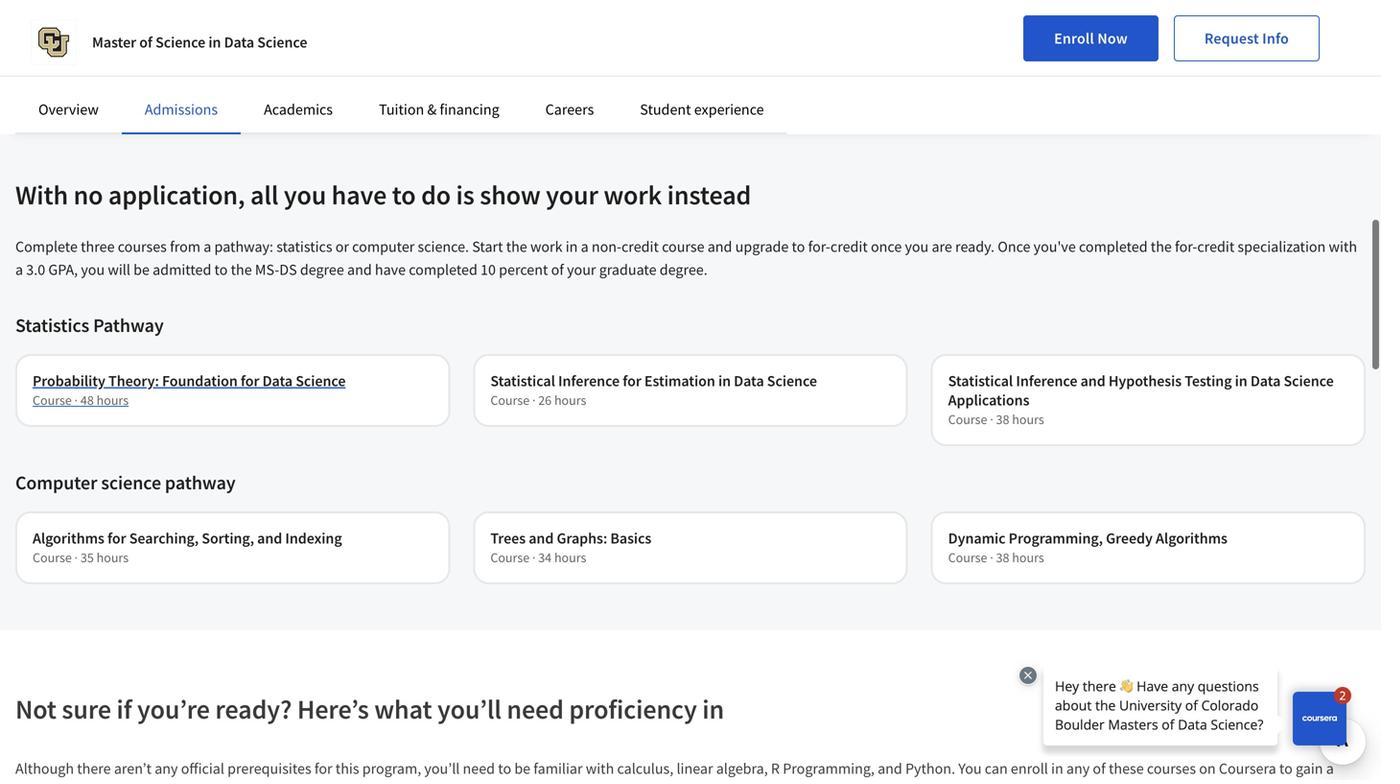 Task type: locate. For each thing, give the bounding box(es) containing it.
ms-ds and ms- cs: upgrading from non-credit to for-credit webinar link
[[957, 0, 1324, 34]]

1 algorithms from the left
[[33, 529, 104, 548]]

algorithms up 35
[[33, 529, 104, 548]]

probability
[[33, 371, 105, 391]]

cs:
[[957, 14, 977, 34]]

1 vertical spatial your
[[567, 260, 596, 279]]

1 vertical spatial you'll
[[425, 759, 460, 778]]

for left "estimation"
[[623, 371, 642, 391]]

statistics
[[15, 313, 89, 337]]

0 horizontal spatial with
[[586, 759, 614, 778]]

a right gain at the bottom of the page
[[1327, 759, 1335, 778]]

and
[[1272, 0, 1296, 11], [708, 237, 733, 256], [347, 260, 372, 279], [1081, 371, 1106, 391], [257, 529, 282, 548], [529, 529, 554, 548], [878, 759, 903, 778]]

work
[[604, 178, 662, 212], [531, 237, 563, 256]]

with inside the complete three courses from a pathway: statistics or computer science. start the work in a non-credit course and upgrade to for-credit once you are ready. once you've completed the for-credit specialization with a 3.0 gpa, you will be admitted to the ms-ds degree and have completed 10 percent of your graduate degree.
[[1329, 237, 1358, 256]]

0 horizontal spatial any
[[155, 759, 178, 778]]

in right "estimation"
[[719, 371, 731, 391]]

in left non-
[[566, 237, 578, 256]]

from inside ms-ds and ms- cs: upgrading from non-credit to for-credit webinar
[[1051, 14, 1082, 34]]

0 horizontal spatial courses
[[118, 237, 167, 256]]

work up 'percent'
[[531, 237, 563, 256]]

0 horizontal spatial statistical
[[491, 371, 555, 391]]

0 vertical spatial with
[[1329, 237, 1358, 256]]

ds down statistics at the left
[[279, 260, 297, 279]]

· down dynamic
[[990, 549, 994, 566]]

1 vertical spatial be
[[515, 759, 531, 778]]

1 credit from the left
[[622, 237, 659, 256]]

a up admitted
[[204, 237, 211, 256]]

statistical
[[491, 371, 555, 391], [949, 371, 1013, 391]]

for- right upgrade
[[808, 237, 831, 256]]

0 vertical spatial be
[[134, 260, 150, 279]]

with right specialization
[[1329, 237, 1358, 256]]

you're
[[137, 692, 210, 726]]

of right master
[[139, 33, 152, 52]]

to
[[1158, 14, 1171, 34], [392, 178, 416, 212], [792, 237, 805, 256], [214, 260, 228, 279], [498, 759, 512, 778], [1280, 759, 1293, 778]]

1 horizontal spatial inference
[[1016, 371, 1078, 391]]

1 credit from the left
[[1116, 14, 1155, 34]]

credit left once
[[831, 237, 868, 256]]

to left familiar
[[498, 759, 512, 778]]

1 horizontal spatial courses
[[1147, 759, 1197, 778]]

0 horizontal spatial work
[[531, 237, 563, 256]]

ds inside the complete three courses from a pathway: statistics or computer science. start the work in a non-credit course and upgrade to for-credit once you are ready. once you've completed the for-credit specialization with a 3.0 gpa, you will be admitted to the ms-ds degree and have completed 10 percent of your graduate degree.
[[279, 260, 297, 279]]

1 horizontal spatial from
[[1051, 14, 1082, 34]]

graduate
[[599, 260, 657, 279]]

sure
[[62, 692, 111, 726]]

statistical inside statistical inference for estimation in data science course · 26 hours
[[491, 371, 555, 391]]

1 horizontal spatial the
[[506, 237, 528, 256]]

2 statistical from the left
[[949, 371, 1013, 391]]

0 horizontal spatial need
[[463, 759, 495, 778]]

and left 'hypothesis'
[[1081, 371, 1106, 391]]

· inside statistical inference for estimation in data science course · 26 hours
[[532, 391, 536, 409]]

hours
[[97, 391, 129, 409], [555, 391, 587, 409], [1013, 411, 1045, 428], [97, 549, 129, 566], [555, 549, 587, 566], [1013, 549, 1045, 566]]

0 horizontal spatial be
[[134, 260, 150, 279]]

1 vertical spatial 38
[[997, 549, 1010, 566]]

for left this
[[315, 759, 333, 778]]

request
[[1205, 29, 1260, 48]]

courses up will
[[118, 237, 167, 256]]

probability theory: foundation for data science course · 48 hours
[[33, 371, 346, 409]]

0 horizontal spatial from
[[170, 237, 201, 256]]

1 vertical spatial need
[[463, 759, 495, 778]]

be left familiar
[[515, 759, 531, 778]]

to left do
[[392, 178, 416, 212]]

python.
[[906, 759, 956, 778]]

any left these
[[1067, 759, 1090, 778]]

1 vertical spatial have
[[375, 260, 406, 279]]

courses
[[118, 237, 167, 256], [1147, 759, 1197, 778]]

courses inside the complete three courses from a pathway: statistics or computer science. start the work in a non-credit course and upgrade to for-credit once you are ready. once you've completed the for-credit specialization with a 3.0 gpa, you will be admitted to the ms-ds degree and have completed 10 percent of your graduate degree.
[[118, 237, 167, 256]]

have inside the complete three courses from a pathway: statistics or computer science. start the work in a non-credit course and upgrade to for-credit once you are ready. once you've completed the for-credit specialization with a 3.0 gpa, you will be admitted to the ms-ds degree and have completed 10 percent of your graduate degree.
[[375, 260, 406, 279]]

with right familiar
[[586, 759, 614, 778]]

and up 34
[[529, 529, 554, 548]]

you left are
[[905, 237, 929, 256]]

completed
[[1079, 237, 1148, 256], [409, 260, 478, 279]]

and up webinar
[[1272, 0, 1296, 11]]

course down dynamic
[[949, 549, 988, 566]]

completed right you've
[[1079, 237, 1148, 256]]

of right 'percent'
[[551, 260, 564, 279]]

is
[[456, 178, 475, 212]]

in right enroll
[[1052, 759, 1064, 778]]

theory:
[[108, 371, 159, 391]]

no
[[73, 178, 103, 212]]

tuition
[[379, 100, 424, 119]]

dynamic
[[949, 529, 1006, 548]]

course down applications
[[949, 411, 988, 428]]

statistics
[[277, 237, 333, 256]]

course inside statistical inference and hypothesis testing in data science applications course · 38 hours
[[949, 411, 988, 428]]

not
[[15, 692, 57, 726]]

be inside although there aren't any official prerequisites for this program, you'll need to be familiar with calculus, linear algebra, r programming, and python. you can enroll in any of these courses on coursera to gain a
[[515, 759, 531, 778]]

course left 26
[[491, 391, 530, 409]]

1 horizontal spatial programming,
[[1009, 529, 1103, 548]]

your right show on the left top of page
[[546, 178, 599, 212]]

courses left on
[[1147, 759, 1197, 778]]

need up familiar
[[507, 692, 564, 726]]

to left gain at the bottom of the page
[[1280, 759, 1293, 778]]

academics link
[[264, 100, 333, 119]]

course left 35
[[33, 549, 72, 566]]

0 horizontal spatial algorithms
[[33, 529, 104, 548]]

1 horizontal spatial ds
[[1251, 0, 1269, 11]]

what
[[374, 692, 432, 726]]

hours inside statistical inference and hypothesis testing in data science applications course · 38 hours
[[1013, 411, 1045, 428]]

be right will
[[134, 260, 150, 279]]

inference inside statistical inference for estimation in data science course · 26 hours
[[558, 371, 620, 391]]

algorithms
[[33, 529, 104, 548], [1156, 529, 1228, 548]]

1 horizontal spatial completed
[[1079, 237, 1148, 256]]

ds up webinar
[[1251, 0, 1269, 11]]

1 vertical spatial ds
[[279, 260, 297, 279]]

any
[[155, 759, 178, 778], [1067, 759, 1090, 778]]

work inside the complete three courses from a pathway: statistics or computer science. start the work in a non-credit course and upgrade to for-credit once you are ready. once you've completed the for-credit specialization with a 3.0 gpa, you will be admitted to the ms-ds degree and have completed 10 percent of your graduate degree.
[[531, 237, 563, 256]]

your down non-
[[567, 260, 596, 279]]

1 38 from the top
[[997, 411, 1010, 428]]

for
[[241, 371, 259, 391], [623, 371, 642, 391], [107, 529, 126, 548], [315, 759, 333, 778]]

1 statistical from the left
[[491, 371, 555, 391]]

2 vertical spatial you
[[81, 260, 105, 279]]

1 horizontal spatial any
[[1067, 759, 1090, 778]]

greedy
[[1106, 529, 1153, 548]]

0 vertical spatial you
[[284, 178, 326, 212]]

show
[[480, 178, 541, 212]]

inference for for
[[558, 371, 620, 391]]

to left the for-
[[1158, 14, 1171, 34]]

work up non-
[[604, 178, 662, 212]]

from inside the complete three courses from a pathway: statistics or computer science. start the work in a non-credit course and upgrade to for-credit once you are ready. once you've completed the for-credit specialization with a 3.0 gpa, you will be admitted to the ms-ds degree and have completed 10 percent of your graduate degree.
[[170, 237, 201, 256]]

you'll right what at the bottom of the page
[[438, 692, 502, 726]]

from
[[1051, 14, 1082, 34], [170, 237, 201, 256]]

0 horizontal spatial for-
[[808, 237, 831, 256]]

2 algorithms from the left
[[1156, 529, 1228, 548]]

graphs:
[[557, 529, 608, 548]]

course
[[662, 237, 705, 256]]

ready?
[[215, 692, 292, 726]]

0 horizontal spatial inference
[[558, 371, 620, 391]]

1 vertical spatial from
[[170, 237, 201, 256]]

science
[[156, 33, 206, 52], [257, 33, 307, 52], [296, 371, 346, 391], [767, 371, 817, 391], [1284, 371, 1334, 391]]

science inside statistical inference for estimation in data science course · 26 hours
[[767, 371, 817, 391]]

· left 26
[[532, 391, 536, 409]]

for inside statistical inference for estimation in data science course · 26 hours
[[623, 371, 642, 391]]

this
[[336, 759, 359, 778]]

· left 34
[[532, 549, 536, 566]]

· down applications
[[990, 411, 994, 428]]

of
[[139, 33, 152, 52], [551, 260, 564, 279], [1093, 759, 1106, 778]]

0 vertical spatial need
[[507, 692, 564, 726]]

2 horizontal spatial credit
[[1198, 237, 1235, 256]]

have up or
[[332, 178, 387, 212]]

1 inference from the left
[[558, 371, 620, 391]]

0 vertical spatial programming,
[[1009, 529, 1103, 548]]

statistical inference and hypothesis testing in data science applications course · 38 hours
[[949, 371, 1334, 428]]

tuition & financing
[[379, 100, 500, 119]]

2 for- from the left
[[1175, 237, 1198, 256]]

inference inside statistical inference and hypothesis testing in data science applications course · 38 hours
[[1016, 371, 1078, 391]]

programming, left "greedy"
[[1009, 529, 1103, 548]]

ms- up the request
[[1227, 0, 1251, 11]]

0 vertical spatial work
[[604, 178, 662, 212]]

and inside trees and graphs: basics course · 34 hours
[[529, 529, 554, 548]]

student experience
[[640, 100, 764, 119]]

in inside although there aren't any official prerequisites for this program, you'll need to be familiar with calculus, linear algebra, r programming, and python. you can enroll in any of these courses on coursera to gain a
[[1052, 759, 1064, 778]]

1 horizontal spatial for-
[[1175, 237, 1198, 256]]

for- left specialization
[[1175, 237, 1198, 256]]

2 horizontal spatial of
[[1093, 759, 1106, 778]]

algorithms for searching, sorting, and indexing course · 35 hours
[[33, 529, 342, 566]]

sorting,
[[202, 529, 254, 548]]

credit up graduate
[[622, 237, 659, 256]]

0 vertical spatial your
[[546, 178, 599, 212]]

38 down applications
[[997, 411, 1010, 428]]

data inside statistical inference and hypothesis testing in data science applications course · 38 hours
[[1251, 371, 1281, 391]]

statistical inside statistical inference and hypothesis testing in data science applications course · 38 hours
[[949, 371, 1013, 391]]

course down trees
[[491, 549, 530, 566]]

ms- inside the complete three courses from a pathway: statistics or computer science. start the work in a non-credit course and upgrade to for-credit once you are ready. once you've completed the for-credit specialization with a 3.0 gpa, you will be admitted to the ms-ds degree and have completed 10 percent of your graduate degree.
[[255, 260, 279, 279]]

programming,
[[1009, 529, 1103, 548], [783, 759, 875, 778]]

· inside probability theory: foundation for data science course · 48 hours
[[74, 391, 78, 409]]

statistical inference for estimation in data science course · 26 hours
[[491, 371, 817, 409]]

aren't
[[114, 759, 152, 778]]

1 vertical spatial programming,
[[783, 759, 875, 778]]

with
[[1329, 237, 1358, 256], [586, 759, 614, 778]]

1 horizontal spatial with
[[1329, 237, 1358, 256]]

and right 'course'
[[708, 237, 733, 256]]

computer
[[352, 237, 415, 256]]

pathway
[[165, 471, 236, 495]]

hours inside dynamic programming, greedy algorithms course · 38 hours
[[1013, 549, 1045, 566]]

and right sorting,
[[257, 529, 282, 548]]

0 horizontal spatial credit
[[1116, 14, 1155, 34]]

need
[[507, 692, 564, 726], [463, 759, 495, 778]]

1 horizontal spatial need
[[507, 692, 564, 726]]

upgrading
[[980, 14, 1048, 34]]

ms- down pathway:
[[255, 260, 279, 279]]

once
[[871, 237, 902, 256]]

enroll
[[1011, 759, 1049, 778]]

enroll now button
[[1024, 15, 1159, 61]]

course inside trees and graphs: basics course · 34 hours
[[491, 549, 530, 566]]

0 vertical spatial 38
[[997, 411, 1010, 428]]

percent
[[499, 260, 548, 279]]

and left python.
[[878, 759, 903, 778]]

0 horizontal spatial ms-
[[255, 260, 279, 279]]

and down or
[[347, 260, 372, 279]]

2 horizontal spatial ms-
[[1300, 0, 1324, 11]]

1 vertical spatial of
[[551, 260, 564, 279]]

from left non-
[[1051, 14, 1082, 34]]

· inside trees and graphs: basics course · 34 hours
[[532, 549, 536, 566]]

with
[[15, 178, 68, 212]]

1 horizontal spatial credit
[[831, 237, 868, 256]]

course
[[33, 391, 72, 409], [491, 391, 530, 409], [949, 411, 988, 428], [33, 549, 72, 566], [491, 549, 530, 566], [949, 549, 988, 566]]

0 horizontal spatial credit
[[622, 237, 659, 256]]

1 vertical spatial courses
[[1147, 759, 1197, 778]]

1 vertical spatial work
[[531, 237, 563, 256]]

credit
[[622, 237, 659, 256], [831, 237, 868, 256], [1198, 237, 1235, 256]]

ms- up request info button
[[1300, 0, 1324, 11]]

science inside statistical inference and hypothesis testing in data science applications course · 38 hours
[[1284, 371, 1334, 391]]

for left searching,
[[107, 529, 126, 548]]

have down computer
[[375, 260, 406, 279]]

38 down dynamic
[[997, 549, 1010, 566]]

0 horizontal spatial ds
[[279, 260, 297, 279]]

need inside although there aren't any official prerequisites for this program, you'll need to be familiar with calculus, linear algebra, r programming, and python. you can enroll in any of these courses on coursera to gain a
[[463, 759, 495, 778]]

from up admitted
[[170, 237, 201, 256]]

· left 35
[[74, 549, 78, 566]]

in inside statistical inference and hypothesis testing in data science applications course · 38 hours
[[1236, 371, 1248, 391]]

2 credit from the left
[[1200, 14, 1239, 34]]

2 38 from the top
[[997, 549, 1010, 566]]

2 credit from the left
[[831, 237, 868, 256]]

1 horizontal spatial be
[[515, 759, 531, 778]]

info
[[1263, 29, 1290, 48]]

1 horizontal spatial credit
[[1200, 14, 1239, 34]]

you right all at the left of page
[[284, 178, 326, 212]]

course inside probability theory: foundation for data science course · 48 hours
[[33, 391, 72, 409]]

ds inside ms-ds and ms- cs: upgrading from non-credit to for-credit webinar
[[1251, 0, 1269, 11]]

course down probability
[[33, 391, 72, 409]]

0 vertical spatial courses
[[118, 237, 167, 256]]

gpa,
[[48, 260, 78, 279]]

2 vertical spatial of
[[1093, 759, 1106, 778]]

for-
[[808, 237, 831, 256], [1175, 237, 1198, 256]]

programming, right r
[[783, 759, 875, 778]]

course inside statistical inference for estimation in data science course · 26 hours
[[491, 391, 530, 409]]

in inside statistical inference for estimation in data science course · 26 hours
[[719, 371, 731, 391]]

application,
[[108, 178, 245, 212]]

1 horizontal spatial algorithms
[[1156, 529, 1228, 548]]

1 horizontal spatial statistical
[[949, 371, 1013, 391]]

credit left specialization
[[1198, 237, 1235, 256]]

admissions
[[145, 100, 218, 119]]

calculus,
[[617, 759, 674, 778]]

a
[[204, 237, 211, 256], [581, 237, 589, 256], [15, 260, 23, 279], [1327, 759, 1335, 778]]

to right upgrade
[[792, 237, 805, 256]]

0 horizontal spatial of
[[139, 33, 152, 52]]

course inside algorithms for searching, sorting, and indexing course · 35 hours
[[33, 549, 72, 566]]

to down pathway:
[[214, 260, 228, 279]]

for right foundation
[[241, 371, 259, 391]]

in right "testing"
[[1236, 371, 1248, 391]]

0 vertical spatial from
[[1051, 14, 1082, 34]]

2 horizontal spatial you
[[905, 237, 929, 256]]

overview link
[[38, 100, 99, 119]]

0 vertical spatial ds
[[1251, 0, 1269, 11]]

38
[[997, 411, 1010, 428], [997, 549, 1010, 566]]

of left these
[[1093, 759, 1106, 778]]

1 vertical spatial completed
[[409, 260, 478, 279]]

searching,
[[129, 529, 199, 548]]

start
[[472, 237, 503, 256]]

0 horizontal spatial programming,
[[783, 759, 875, 778]]

request info button
[[1174, 15, 1320, 61]]

any right "aren't"
[[155, 759, 178, 778]]

your
[[546, 178, 599, 212], [567, 260, 596, 279]]

hours inside algorithms for searching, sorting, and indexing course · 35 hours
[[97, 549, 129, 566]]

gain
[[1296, 759, 1324, 778]]

1 vertical spatial with
[[586, 759, 614, 778]]

official
[[181, 759, 224, 778]]

2 any from the left
[[1067, 759, 1090, 778]]

· left 48
[[74, 391, 78, 409]]

you'll right the program,
[[425, 759, 460, 778]]

in
[[209, 33, 221, 52], [566, 237, 578, 256], [719, 371, 731, 391], [1236, 371, 1248, 391], [703, 692, 724, 726], [1052, 759, 1064, 778]]

all
[[250, 178, 279, 212]]

2 inference from the left
[[1016, 371, 1078, 391]]

ms-ds and ms- cs: upgrading from non-credit to for-credit webinar
[[957, 0, 1324, 34]]

1 horizontal spatial of
[[551, 260, 564, 279]]

non-
[[592, 237, 622, 256]]

you down three
[[81, 260, 105, 279]]

algorithms right "greedy"
[[1156, 529, 1228, 548]]

need left familiar
[[463, 759, 495, 778]]

completed down science. on the left top of page
[[409, 260, 478, 279]]

testing
[[1185, 371, 1232, 391]]

1 horizontal spatial work
[[604, 178, 662, 212]]

have
[[332, 178, 387, 212], [375, 260, 406, 279]]



Task type: vqa. For each thing, say whether or not it's contained in the screenshot.
be
yes



Task type: describe. For each thing, give the bounding box(es) containing it.
degree.
[[660, 260, 708, 279]]

to inside ms-ds and ms- cs: upgrading from non-credit to for-credit webinar
[[1158, 14, 1171, 34]]

with no application, all you have to do is show your work instead
[[15, 178, 752, 212]]

student experience link
[[640, 100, 764, 119]]

inference for and
[[1016, 371, 1078, 391]]

statistical for ·
[[491, 371, 555, 391]]

prerequisites
[[228, 759, 312, 778]]

in up linear
[[703, 692, 724, 726]]

you'll inside although there aren't any official prerequisites for this program, you'll need to be familiar with calculus, linear algebra, r programming, and python. you can enroll in any of these courses on coursera to gain a
[[425, 759, 460, 778]]

in up admissions link
[[209, 33, 221, 52]]

dynamic programming, greedy algorithms course · 38 hours
[[949, 529, 1228, 566]]

if
[[117, 692, 132, 726]]

admitted
[[153, 260, 211, 279]]

program,
[[362, 759, 421, 778]]

estimation
[[645, 371, 716, 391]]

computer
[[15, 471, 97, 495]]

trees and graphs: basics course · 34 hours
[[491, 529, 652, 566]]

for-
[[1174, 14, 1200, 34]]

master
[[92, 33, 136, 52]]

webinar
[[1242, 14, 1295, 34]]

enroll now
[[1055, 29, 1128, 48]]

48
[[80, 391, 94, 409]]

not sure if you're ready? here's what you'll need proficiency in
[[15, 692, 724, 726]]

programming, inside dynamic programming, greedy algorithms course · 38 hours
[[1009, 529, 1103, 548]]

1 horizontal spatial ms-
[[1227, 0, 1251, 11]]

upgrade
[[736, 237, 789, 256]]

and inside although there aren't any official prerequisites for this program, you'll need to be familiar with calculus, linear algebra, r programming, and python. you can enroll in any of these courses on coursera to gain a
[[878, 759, 903, 778]]

three
[[81, 237, 115, 256]]

· inside dynamic programming, greedy algorithms course · 38 hours
[[990, 549, 994, 566]]

10
[[481, 260, 496, 279]]

these
[[1109, 759, 1144, 778]]

programming, inside although there aren't any official prerequisites for this program, you'll need to be familiar with calculus, linear algebra, r programming, and python. you can enroll in any of these courses on coursera to gain a
[[783, 759, 875, 778]]

complete three courses from a pathway: statistics or computer science. start the work in a non-credit course and upgrade to for-credit once you are ready. once you've completed the for-credit specialization with a 3.0 gpa, you will be admitted to the ms-ds degree and have completed 10 percent of your graduate degree.
[[15, 237, 1358, 279]]

0 horizontal spatial completed
[[409, 260, 478, 279]]

experience
[[694, 100, 764, 119]]

for inside algorithms for searching, sorting, and indexing course · 35 hours
[[107, 529, 126, 548]]

a left 3.0
[[15, 260, 23, 279]]

your inside the complete three courses from a pathway: statistics or computer science. start the work in a non-credit course and upgrade to for-credit once you are ready. once you've completed the for-credit specialization with a 3.0 gpa, you will be admitted to the ms-ds degree and have completed 10 percent of your graduate degree.
[[567, 260, 596, 279]]

specialization
[[1238, 237, 1326, 256]]

courses inside although there aren't any official prerequisites for this program, you'll need to be familiar with calculus, linear algebra, r programming, and python. you can enroll in any of these courses on coursera to gain a
[[1147, 759, 1197, 778]]

pathway
[[93, 313, 164, 337]]

instead
[[668, 178, 752, 212]]

can
[[985, 759, 1008, 778]]

and inside algorithms for searching, sorting, and indexing course · 35 hours
[[257, 529, 282, 548]]

will
[[108, 260, 130, 279]]

although
[[15, 759, 74, 778]]

applications
[[949, 391, 1030, 410]]

careers
[[546, 100, 594, 119]]

hours inside trees and graphs: basics course · 34 hours
[[555, 549, 587, 566]]

be inside the complete three courses from a pathway: statistics or computer science. start the work in a non-credit course and upgrade to for-credit once you are ready. once you've completed the for-credit specialization with a 3.0 gpa, you will be admitted to the ms-ds degree and have completed 10 percent of your graduate degree.
[[134, 260, 150, 279]]

are
[[932, 237, 953, 256]]

science inside probability theory: foundation for data science course · 48 hours
[[296, 371, 346, 391]]

although there aren't any official prerequisites for this program, you'll need to be familiar with calculus, linear algebra, r programming, and python. you can enroll in any of these courses on coursera to gain a
[[15, 759, 1335, 780]]

a inside although there aren't any official prerequisites for this program, you'll need to be familiar with calculus, linear algebra, r programming, and python. you can enroll in any of these courses on coursera to gain a
[[1327, 759, 1335, 778]]

foundation
[[162, 371, 238, 391]]

master of science in data science
[[92, 33, 307, 52]]

statistical for applications
[[949, 371, 1013, 391]]

3.0
[[26, 260, 45, 279]]

in inside the complete three courses from a pathway: statistics or computer science. start the work in a non-credit course and upgrade to for-credit once you are ready. once you've completed the for-credit specialization with a 3.0 gpa, you will be admitted to the ms-ds degree and have completed 10 percent of your graduate degree.
[[566, 237, 578, 256]]

0 vertical spatial you'll
[[438, 692, 502, 726]]

and inside statistical inference and hypothesis testing in data science applications course · 38 hours
[[1081, 371, 1106, 391]]

&
[[427, 100, 437, 119]]

· inside algorithms for searching, sorting, and indexing course · 35 hours
[[74, 549, 78, 566]]

computer science pathway
[[15, 471, 236, 495]]

1 horizontal spatial you
[[284, 178, 326, 212]]

algorithms inside dynamic programming, greedy algorithms course · 38 hours
[[1156, 529, 1228, 548]]

once
[[998, 237, 1031, 256]]

overview
[[38, 100, 99, 119]]

of inside the complete three courses from a pathway: statistics or computer science. start the work in a non-credit course and upgrade to for-credit once you are ready. once you've completed the for-credit specialization with a 3.0 gpa, you will be admitted to the ms-ds degree and have completed 10 percent of your graduate degree.
[[551, 260, 564, 279]]

non-
[[1085, 14, 1116, 34]]

enroll
[[1055, 29, 1095, 48]]

there
[[77, 759, 111, 778]]

algorithms inside algorithms for searching, sorting, and indexing course · 35 hours
[[33, 529, 104, 548]]

university of colorado boulder logo image
[[31, 19, 77, 65]]

38 inside statistical inference and hypothesis testing in data science applications course · 38 hours
[[997, 411, 1010, 428]]

student
[[640, 100, 691, 119]]

1 for- from the left
[[808, 237, 831, 256]]

data inside probability theory: foundation for data science course · 48 hours
[[262, 371, 293, 391]]

now
[[1098, 29, 1128, 48]]

academics
[[264, 100, 333, 119]]

proficiency
[[569, 692, 697, 726]]

linear
[[677, 759, 713, 778]]

a left non-
[[581, 237, 589, 256]]

data inside statistical inference for estimation in data science course · 26 hours
[[734, 371, 764, 391]]

for inside although there aren't any official prerequisites for this program, you'll need to be familiar with calculus, linear algebra, r programming, and python. you can enroll in any of these courses on coursera to gain a
[[315, 759, 333, 778]]

request info
[[1205, 29, 1290, 48]]

0 vertical spatial completed
[[1079, 237, 1148, 256]]

financing
[[440, 100, 500, 119]]

0 horizontal spatial you
[[81, 260, 105, 279]]

basics
[[611, 529, 652, 548]]

degree
[[300, 260, 344, 279]]

with inside although there aren't any official prerequisites for this program, you'll need to be familiar with calculus, linear algebra, r programming, and python. you can enroll in any of these courses on coursera to gain a
[[586, 759, 614, 778]]

science.
[[418, 237, 469, 256]]

hours inside probability theory: foundation for data science course · 48 hours
[[97, 391, 129, 409]]

35
[[80, 549, 94, 566]]

you
[[959, 759, 982, 778]]

0 vertical spatial of
[[139, 33, 152, 52]]

hypothesis
[[1109, 371, 1182, 391]]

3 credit from the left
[[1198, 237, 1235, 256]]

0 horizontal spatial the
[[231, 260, 252, 279]]

2 horizontal spatial the
[[1151, 237, 1172, 256]]

admissions link
[[145, 100, 218, 119]]

complete
[[15, 237, 78, 256]]

you've
[[1034, 237, 1076, 256]]

course inside dynamic programming, greedy algorithms course · 38 hours
[[949, 549, 988, 566]]

and inside ms-ds and ms- cs: upgrading from non-credit to for-credit webinar
[[1272, 0, 1296, 11]]

hours inside statistical inference for estimation in data science course · 26 hours
[[555, 391, 587, 409]]

do
[[421, 178, 451, 212]]

34
[[539, 549, 552, 566]]

1 vertical spatial you
[[905, 237, 929, 256]]

tuition & financing link
[[379, 100, 500, 119]]

38 inside dynamic programming, greedy algorithms course · 38 hours
[[997, 549, 1010, 566]]

algebra,
[[717, 759, 768, 778]]

· inside statistical inference and hypothesis testing in data science applications course · 38 hours
[[990, 411, 994, 428]]

1 any from the left
[[155, 759, 178, 778]]

r
[[771, 759, 780, 778]]

of inside although there aren't any official prerequisites for this program, you'll need to be familiar with calculus, linear algebra, r programming, and python. you can enroll in any of these courses on coursera to gain a
[[1093, 759, 1106, 778]]

trees
[[491, 529, 526, 548]]

for inside probability theory: foundation for data science course · 48 hours
[[241, 371, 259, 391]]

26
[[539, 391, 552, 409]]

0 vertical spatial have
[[332, 178, 387, 212]]



